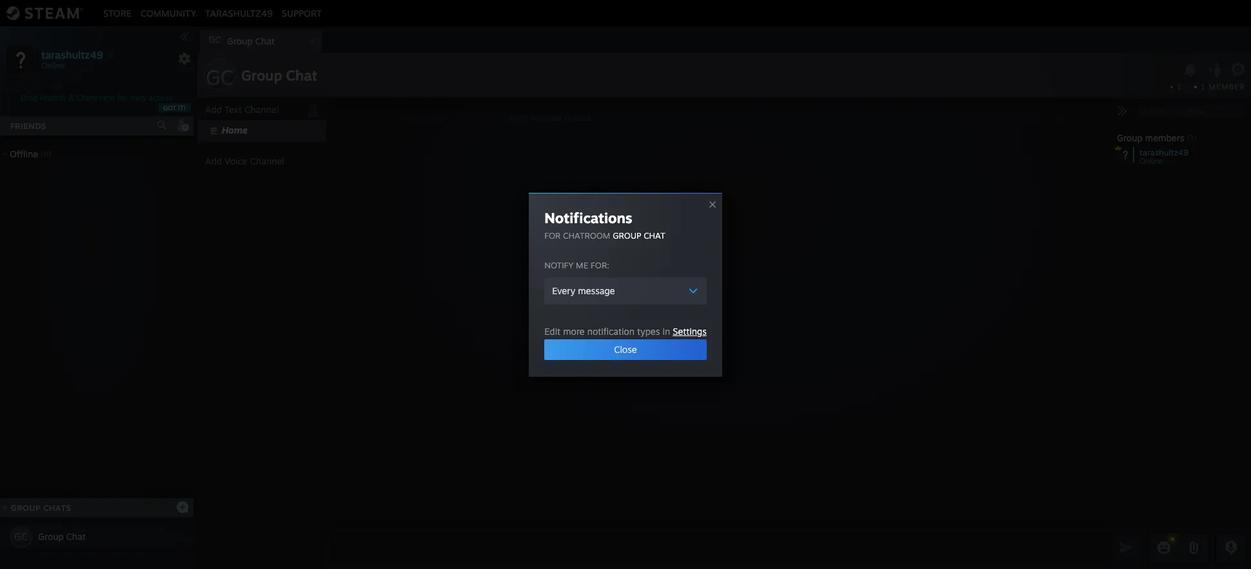 Task type: describe. For each thing, give the bounding box(es) containing it.
Filter by Name text field
[[1136, 103, 1246, 120]]

for:
[[591, 260, 609, 270]]

for inside notifications for chatroom group chat
[[545, 230, 561, 240]]

submit image
[[1119, 539, 1136, 556]]

group members
[[1117, 132, 1185, 143]]

offline
[[10, 148, 38, 159]]

close
[[614, 344, 637, 355]]

member
[[1209, 82, 1246, 92]]

notify
[[545, 260, 574, 270]]

here
[[99, 93, 115, 103]]

support
[[282, 7, 322, 18]]

chat inside notifications for chatroom group chat
[[644, 230, 666, 240]]

easy
[[130, 93, 146, 103]]

0 vertical spatial chats
[[76, 93, 97, 103]]

members
[[1146, 132, 1185, 143]]

me
[[576, 260, 589, 270]]

add for add voice channel
[[205, 155, 222, 166]]

store
[[103, 7, 132, 18]]

notify me for:
[[545, 260, 609, 270]]

friday,
[[509, 114, 529, 122]]

chat inside gc group chat
[[255, 35, 275, 46]]

1 horizontal spatial tarashultz49
[[205, 7, 273, 18]]

voice
[[225, 155, 248, 166]]

17,
[[564, 114, 573, 122]]

collapse chats list image
[[0, 505, 15, 510]]

send special image
[[1186, 540, 1202, 555]]

tarashultz49 link
[[201, 7, 277, 18]]

collapse member list image
[[1117, 106, 1128, 116]]

search my friends list image
[[156, 119, 168, 131]]

1 horizontal spatial group chat
[[241, 66, 317, 84]]

group inside gc group chat
[[227, 35, 253, 46]]

drag
[[21, 93, 38, 103]]

1 for 1
[[1178, 82, 1182, 92]]

message
[[578, 285, 615, 296]]

online
[[1140, 156, 1164, 166]]

1 vertical spatial group chat
[[38, 531, 86, 542]]

community link
[[136, 7, 201, 18]]

settings
[[673, 325, 707, 336]]

2 vertical spatial tarashultz49
[[1140, 147, 1189, 157]]

november
[[531, 114, 562, 122]]

0 horizontal spatial tarashultz49
[[41, 48, 103, 61]]

1 member
[[1201, 82, 1246, 92]]

community
[[141, 7, 196, 18]]



Task type: vqa. For each thing, say whether or not it's contained in the screenshot.
part
no



Task type: locate. For each thing, give the bounding box(es) containing it.
channel right text
[[245, 104, 279, 115]]

1 horizontal spatial 1
[[1201, 82, 1206, 92]]

0 vertical spatial friends
[[40, 93, 66, 103]]

2 1 from the left
[[1201, 82, 1206, 92]]

channel for add text channel
[[245, 104, 279, 115]]

group chats
[[11, 503, 71, 513]]

0 horizontal spatial chats
[[43, 503, 71, 513]]

gc down tarashultz49 link
[[209, 34, 221, 45]]

1 vertical spatial add
[[205, 155, 222, 166]]

tarashultz49 down members
[[1140, 147, 1189, 157]]

gc
[[209, 34, 221, 45], [206, 65, 234, 90], [14, 530, 28, 543]]

0 vertical spatial group chat
[[241, 66, 317, 84]]

chats right &
[[76, 93, 97, 103]]

group chat down the close this tab image
[[241, 66, 317, 84]]

more
[[563, 325, 585, 336]]

1 horizontal spatial chats
[[76, 93, 97, 103]]

0 horizontal spatial for
[[117, 93, 128, 103]]

drag friends & chats here for easy access
[[21, 93, 173, 103]]

0 vertical spatial channel
[[245, 104, 279, 115]]

0 vertical spatial add
[[205, 104, 222, 115]]

group inside notifications for chatroom group chat
[[613, 230, 642, 240]]

tarashultz49 online
[[1140, 147, 1189, 166]]

friday, november 17, 2023
[[509, 114, 591, 122]]

close this tab image
[[306, 37, 319, 45]]

chats right collapse chats list icon
[[43, 503, 71, 513]]

channel right voice
[[250, 155, 285, 166]]

tarashultz49
[[205, 7, 273, 18], [41, 48, 103, 61], [1140, 147, 1189, 157]]

None text field
[[330, 532, 1110, 564]]

chats
[[76, 93, 97, 103], [43, 503, 71, 513]]

1 vertical spatial channel
[[250, 155, 285, 166]]

group chat down group chats
[[38, 531, 86, 542]]

notification
[[588, 325, 635, 336]]

add for add text channel
[[205, 104, 222, 115]]

1 up filter by name text box
[[1178, 82, 1182, 92]]

add left text
[[205, 104, 222, 115]]

channel
[[245, 104, 279, 115], [250, 155, 285, 166]]

1 left the member
[[1201, 82, 1206, 92]]

gc down collapse chats list icon
[[14, 530, 28, 543]]

notifications for chatroom group chat
[[545, 209, 666, 240]]

gc up text
[[206, 65, 234, 90]]

friends left &
[[40, 93, 66, 103]]

add voice channel
[[205, 155, 285, 166]]

gc inside gc group chat
[[209, 34, 221, 45]]

1 vertical spatial gc
[[206, 65, 234, 90]]

for
[[117, 93, 128, 103], [545, 230, 561, 240]]

0 vertical spatial gc
[[209, 34, 221, 45]]

1 vertical spatial for
[[545, 230, 561, 240]]

1 add from the top
[[205, 104, 222, 115]]

1 vertical spatial chats
[[43, 503, 71, 513]]

unpin channel list image
[[305, 101, 321, 117]]

group chat
[[241, 66, 317, 84], [38, 531, 86, 542]]

access
[[149, 93, 173, 103]]

2023
[[575, 114, 591, 122]]

group
[[227, 35, 253, 46], [241, 66, 282, 84], [1117, 132, 1143, 143], [613, 230, 642, 240], [11, 503, 41, 513], [38, 531, 64, 542]]

0 vertical spatial tarashultz49
[[205, 7, 273, 18]]

1 1 from the left
[[1178, 82, 1182, 92]]

2 vertical spatial gc
[[14, 530, 28, 543]]

2 add from the top
[[205, 155, 222, 166]]

tarashultz49 up &
[[41, 48, 103, 61]]

0 vertical spatial for
[[117, 93, 128, 103]]

friends
[[40, 93, 66, 103], [10, 121, 46, 131]]

create a group chat image
[[176, 500, 189, 513]]

2 horizontal spatial tarashultz49
[[1140, 147, 1189, 157]]

text
[[225, 104, 242, 115]]

add
[[205, 104, 222, 115], [205, 155, 222, 166]]

for right here
[[117, 93, 128, 103]]

0 horizontal spatial 1
[[1178, 82, 1182, 92]]

tarashultz49 up gc group chat
[[205, 7, 273, 18]]

support link
[[277, 7, 327, 18]]

1 vertical spatial tarashultz49
[[41, 48, 103, 61]]

store link
[[99, 7, 136, 18]]

manage friends list settings image
[[178, 52, 191, 65]]

edit
[[545, 325, 561, 336]]

close button
[[545, 339, 707, 360]]

add a friend image
[[175, 118, 190, 132]]

gc group chat
[[209, 34, 275, 46]]

home
[[222, 125, 248, 135]]

types
[[637, 325, 660, 336]]

&
[[69, 93, 74, 103]]

1 vertical spatial friends
[[10, 121, 46, 131]]

friends down drag
[[10, 121, 46, 131]]

1 horizontal spatial for
[[545, 230, 561, 240]]

1
[[1178, 82, 1182, 92], [1201, 82, 1206, 92]]

for up notify
[[545, 230, 561, 240]]

notifications
[[545, 209, 633, 226]]

every message
[[552, 285, 615, 296]]

channel for add voice channel
[[250, 155, 285, 166]]

add left voice
[[205, 155, 222, 166]]

chat
[[255, 35, 275, 46], [286, 66, 317, 84], [644, 230, 666, 240], [66, 531, 86, 542]]

every
[[552, 285, 576, 296]]

0 horizontal spatial group chat
[[38, 531, 86, 542]]

1 for 1 member
[[1201, 82, 1206, 92]]

in
[[663, 325, 670, 336]]

chatroom
[[563, 230, 611, 240]]

add text channel
[[205, 104, 279, 115]]

invite a friend to this group chat image
[[1207, 61, 1224, 78]]

manage notification settings image
[[1183, 63, 1199, 77]]

edit more notification types in settings
[[545, 325, 707, 336]]

manage group chat settings image
[[1232, 63, 1248, 79]]



